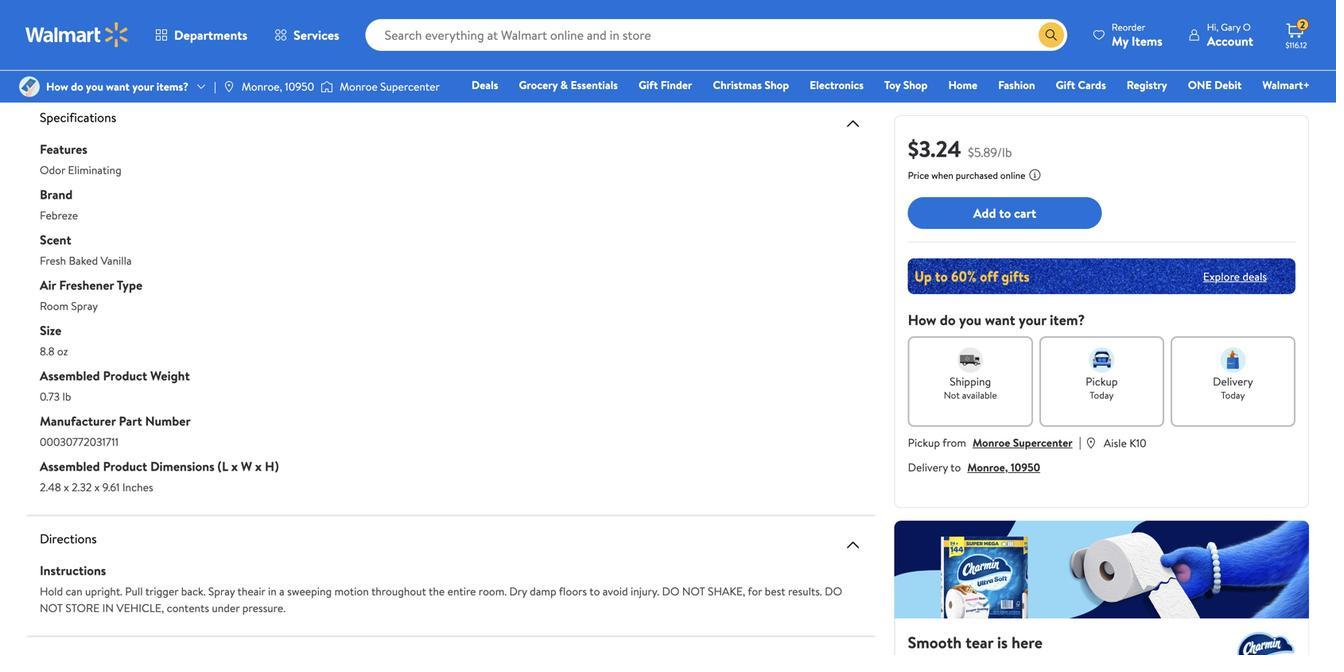 Task type: describe. For each thing, give the bounding box(es) containing it.
best
[[765, 584, 786, 600]]

ahhh-
[[549, 16, 576, 32]]

a right the need
[[500, 16, 505, 32]]

fashion
[[999, 77, 1036, 93]]

features
[[40, 140, 87, 158]]

1 vertical spatial |
[[1080, 434, 1082, 451]]

spray
[[143, 2, 168, 18]]

entire
[[448, 584, 476, 600]]

christmas shop
[[713, 77, 789, 93]]

natural
[[284, 30, 317, 46]]

gift cards link
[[1049, 76, 1114, 94]]

freshener
[[59, 277, 114, 294]]

hold inside instructions hold can upright. pull trigger back. spray theair in a sweeping motion throughout the entire room. dry damp floors to avoid injury. do not shake, for best results. do not store in vehicle, contents under pressure.
[[40, 584, 63, 600]]

(l
[[218, 458, 228, 475]]

burst
[[508, 16, 533, 32]]

offices,
[[251, 16, 286, 32]]

in inside instructions hold can upright. pull trigger back. spray theair in a sweeping motion throughout the entire room. dry damp floors to avoid injury. do not shake, for best results. do not store in vehicle, contents under pressure.
[[268, 584, 277, 600]]

pickup for pickup today
[[1086, 374, 1118, 390]]

00030772031711
[[40, 434, 119, 450]]

walmart image
[[25, 22, 129, 48]]

0.73
[[40, 389, 60, 405]]

you left see
[[546, 58, 563, 74]]

dimensions
[[150, 458, 215, 475]]

1 vertical spatial monroe,
[[968, 460, 1009, 475]]

purchased
[[956, 169, 999, 182]]

want for items?
[[106, 79, 130, 94]]

features odor eliminating brand febreze scent fresh baked vanilla air freshener type room spray size 8.8 oz assembled product weight 0.73 lb manufacturer part number 00030772031711 assembled product dimensions (l x w x h) 2.48 x 2.32 x 9.61 inches
[[40, 140, 279, 495]]

inches
[[122, 480, 153, 495]]

gift for gift cards
[[1056, 77, 1076, 93]]

k10
[[1130, 436, 1147, 451]]

1 assembled from the top
[[40, 367, 100, 385]]

0 horizontal spatial 10950
[[285, 79, 314, 94]]

do for how do you want your items?
[[71, 79, 83, 94]]

available
[[963, 389, 998, 402]]

others
[[447, 58, 478, 74]]

throughout inside instructions hold can upright. pull trigger back. spray theair in a sweeping motion throughout the entire room. dry damp floors to avoid injury. do not shake, for best results. do not store in vehicle, contents under pressure.
[[372, 584, 426, 600]]

shop for toy shop
[[904, 77, 928, 93]]

under
[[212, 601, 240, 616]]

toy shop link
[[878, 76, 935, 94]]

here,
[[585, 58, 609, 74]]

to inside add to cart button
[[1000, 204, 1012, 222]]

electronics link
[[803, 76, 871, 94]]

day
[[117, 16, 134, 32]]

gift finder link
[[632, 76, 700, 94]]

monroe supercenter button
[[973, 435, 1073, 451]]

online
[[1001, 169, 1026, 182]]

baked inside hold upright and spray in a sweeping motion throughout your house spray every day in bathrooms, kitchens, offices, laundry rooms, and anywhere else you need a burst of ahhh-some perfect for whole-home freshness with a 100% natural propellant.  fresh baked vanilla, 8.8 oz
[[406, 30, 435, 46]]

home link
[[942, 76, 985, 94]]

hi,
[[1208, 20, 1219, 34]]

reorder my items
[[1112, 20, 1163, 50]]

8.8 inside features odor eliminating brand febreze scent fresh baked vanilla air freshener type room spray size 8.8 oz assembled product weight 0.73 lb manufacturer part number 00030772031711 assembled product dimensions (l x w x h) 2.48 x 2.32 x 9.61 inches
[[40, 344, 55, 359]]

vanilla,
[[438, 30, 471, 46]]

air
[[40, 277, 56, 294]]

one
[[1189, 77, 1213, 93]]

account
[[1208, 32, 1254, 50]]

0 vertical spatial |
[[214, 79, 216, 94]]

how for how do you want your item?
[[908, 310, 937, 330]]

spray inside hold upright and spray in a sweeping motion throughout your house spray every day in bathrooms, kitchens, offices, laundry rooms, and anywhere else you need a burst of ahhh-some perfect for whole-home freshness with a 100% natural propellant.  fresh baked vanilla, 8.8 oz
[[59, 16, 86, 32]]

2 do from the left
[[825, 584, 843, 600]]

registry link
[[1120, 76, 1175, 94]]

items
[[1132, 32, 1163, 50]]

and left we
[[612, 58, 629, 74]]

1 product from the top
[[103, 367, 147, 385]]

deals link
[[465, 76, 506, 94]]

search icon image
[[1045, 29, 1058, 41]]

vehicle,
[[116, 601, 164, 616]]

 image for monroe supercenter
[[321, 79, 334, 95]]

home
[[147, 30, 175, 46]]

our
[[766, 58, 782, 74]]

cart
[[1015, 204, 1037, 222]]

specifications
[[40, 109, 116, 126]]

type
[[117, 277, 143, 294]]

pickup from monroe supercenter |
[[908, 434, 1082, 451]]

motion inside instructions hold can upright. pull trigger back. spray theair in a sweeping motion throughout the entire room. dry damp floors to avoid injury. do not shake, for best results. do not store in vehicle, contents under pressure.
[[335, 584, 369, 600]]

&
[[561, 77, 568, 93]]

0 vertical spatial not
[[683, 584, 706, 600]]

cards
[[1079, 77, 1107, 93]]

toy
[[885, 77, 901, 93]]

to inside instructions hold can upright. pull trigger back. spray theair in a sweeping motion throughout the entire room. dry damp floors to avoid injury. do not shake, for best results. do not store in vehicle, contents under pressure.
[[590, 584, 600, 600]]

o
[[1244, 20, 1252, 34]]

want for item?
[[985, 310, 1016, 330]]

hi, gary o account
[[1208, 20, 1254, 50]]

0 horizontal spatial monroe,
[[242, 79, 282, 94]]

specifications image
[[844, 114, 863, 133]]

today for pickup
[[1090, 389, 1114, 402]]

every
[[88, 16, 115, 32]]

w
[[241, 458, 252, 475]]

pull
[[125, 584, 143, 600]]

bathrooms,
[[148, 16, 202, 32]]

see
[[566, 58, 582, 74]]

2.48
[[40, 480, 61, 495]]

not
[[944, 389, 960, 402]]

provide
[[481, 58, 517, 74]]

freshness
[[177, 30, 223, 46]]

you right show in the top left of the page
[[137, 58, 154, 74]]

explore
[[1204, 269, 1241, 284]]

see
[[746, 58, 764, 74]]

directions image
[[844, 536, 863, 555]]

$3.24
[[908, 133, 962, 164]]

upright.
[[85, 584, 122, 600]]

anywhere
[[383, 16, 429, 32]]

product
[[202, 58, 240, 74]]

floors
[[559, 584, 587, 600]]

in
[[102, 601, 114, 616]]

monroe, 10950
[[242, 79, 314, 94]]

hold inside hold upright and spray in a sweeping motion throughout your house spray every day in bathrooms, kitchens, offices, laundry rooms, and anywhere else you need a burst of ahhh-some perfect for whole-home freshness with a 100% natural propellant.  fresh baked vanilla, 8.8 oz
[[59, 2, 82, 18]]

you inside hold upright and spray in a sweeping motion throughout your house spray every day in bathrooms, kitchens, offices, laundry rooms, and anywhere else you need a burst of ahhh-some perfect for whole-home freshness with a 100% natural propellant.  fresh baked vanilla, 8.8 oz
[[453, 16, 471, 32]]

aisle
[[1104, 436, 1127, 451]]

1 horizontal spatial in
[[171, 2, 179, 18]]

oz inside hold upright and spray in a sweeping motion throughout your house spray every day in bathrooms, kitchens, offices, laundry rooms, and anywhere else you need a burst of ahhh-some perfect for whole-home freshness with a 100% natural propellant.  fresh baked vanilla, 8.8 oz
[[492, 30, 502, 46]]

h)
[[265, 458, 279, 475]]

and left others
[[427, 58, 444, 74]]

disclaimer
[[785, 58, 834, 74]]

trigger
[[145, 584, 179, 600]]

$5.89/lb
[[968, 144, 1013, 161]]

2.32
[[72, 480, 92, 495]]

shipping not available
[[944, 374, 998, 402]]

sweeping inside hold upright and spray in a sweeping motion throughout your house spray every day in bathrooms, kitchens, offices, laundry rooms, and anywhere else you need a burst of ahhh-some perfect for whole-home freshness with a 100% natural propellant.  fresh baked vanilla, 8.8 oz
[[190, 2, 234, 18]]

damp
[[530, 584, 557, 600]]

monroe supercenter
[[340, 79, 440, 94]]

today for delivery
[[1222, 389, 1246, 402]]

a right with at top left
[[249, 30, 254, 46]]

eliminating
[[68, 162, 122, 178]]



Task type: locate. For each thing, give the bounding box(es) containing it.
not left shake,
[[683, 584, 706, 600]]

pickup
[[1086, 374, 1118, 390], [908, 435, 941, 451]]

room.
[[479, 584, 507, 600]]

1 horizontal spatial for
[[748, 584, 763, 600]]

theair
[[238, 584, 265, 600]]

10950
[[285, 79, 314, 94], [1011, 460, 1041, 475]]

intent image for pickup image
[[1090, 348, 1115, 373]]

for inside instructions hold can upright. pull trigger back. spray theair in a sweeping motion throughout the entire room. dry damp floors to avoid injury. do not shake, for best results. do not store in vehicle, contents under pressure.
[[748, 584, 763, 600]]

we aim to show you accurate product information. manufacturers, suppliers and others provide what you see here, and we have not verified it. see our disclaimer
[[59, 58, 834, 74]]

0 vertical spatial baked
[[406, 30, 435, 46]]

1 horizontal spatial throughout
[[372, 584, 426, 600]]

add to cart button
[[908, 197, 1102, 229]]

shop down our
[[765, 77, 789, 93]]

1 vertical spatial throughout
[[372, 584, 426, 600]]

shop right toy
[[904, 77, 928, 93]]

2 horizontal spatial in
[[268, 584, 277, 600]]

| down product
[[214, 79, 216, 94]]

1 vertical spatial delivery
[[908, 460, 949, 475]]

1 vertical spatial oz
[[57, 344, 68, 359]]

instructions
[[40, 562, 106, 580]]

departments button
[[142, 16, 261, 54]]

1 horizontal spatial |
[[1080, 434, 1082, 451]]

of
[[536, 16, 546, 32]]

0 vertical spatial assembled
[[40, 367, 100, 385]]

some
[[576, 16, 602, 32]]

 image
[[19, 76, 40, 97], [321, 79, 334, 95], [223, 80, 235, 93]]

delivery for today
[[1214, 374, 1254, 390]]

explore deals link
[[1198, 262, 1274, 291]]

1 vertical spatial 10950
[[1011, 460, 1041, 475]]

for inside hold upright and spray in a sweeping motion throughout your house spray every day in bathrooms, kitchens, offices, laundry rooms, and anywhere else you need a burst of ahhh-some perfect for whole-home freshness with a 100% natural propellant.  fresh baked vanilla, 8.8 oz
[[98, 30, 112, 46]]

hold left can
[[40, 584, 63, 600]]

0 horizontal spatial shop
[[765, 77, 789, 93]]

0 vertical spatial for
[[98, 30, 112, 46]]

delivery down intent image for delivery
[[1214, 374, 1254, 390]]

sweeping right theair
[[287, 584, 332, 600]]

laundry
[[289, 16, 324, 32]]

pickup down intent image for pickup
[[1086, 374, 1118, 390]]

injury.
[[631, 584, 660, 600]]

in up pressure.
[[268, 584, 277, 600]]

0 vertical spatial want
[[106, 79, 130, 94]]

0 horizontal spatial monroe
[[340, 79, 378, 94]]

instructions hold can upright. pull trigger back. spray theair in a sweeping motion throughout the entire room. dry damp floors to avoid injury. do not shake, for best results. do not store in vehicle, contents under pressure.
[[40, 562, 843, 616]]

0 horizontal spatial do
[[662, 584, 680, 600]]

8.8 inside hold upright and spray in a sweeping motion throughout your house spray every day in bathrooms, kitchens, offices, laundry rooms, and anywhere else you need a burst of ahhh-some perfect for whole-home freshness with a 100% natural propellant.  fresh baked vanilla, 8.8 oz
[[474, 30, 489, 46]]

supercenter up the monroe, 10950 button
[[1014, 435, 1073, 451]]

1 horizontal spatial do
[[825, 584, 843, 600]]

registry
[[1127, 77, 1168, 93]]

0 vertical spatial 8.8
[[474, 30, 489, 46]]

spray up the under
[[208, 584, 235, 600]]

$116.12
[[1286, 40, 1308, 51]]

do up shipping
[[940, 310, 956, 330]]

dry
[[510, 584, 527, 600]]

one debit link
[[1181, 76, 1250, 94]]

today inside pickup today
[[1090, 389, 1114, 402]]

1 horizontal spatial 8.8
[[474, 30, 489, 46]]

monroe up the monroe, 10950 button
[[973, 435, 1011, 451]]

0 horizontal spatial your
[[132, 79, 154, 94]]

0 horizontal spatial do
[[71, 79, 83, 94]]

motion
[[237, 2, 271, 18], [335, 584, 369, 600]]

shop inside christmas shop link
[[765, 77, 789, 93]]

room
[[40, 298, 68, 314]]

fresh
[[40, 253, 66, 269]]

shop inside toy shop link
[[904, 77, 928, 93]]

show
[[110, 58, 134, 74]]

do down aim
[[71, 79, 83, 94]]

throughout left the
[[372, 584, 426, 600]]

1 vertical spatial not
[[40, 601, 63, 616]]

1 gift from the left
[[639, 77, 658, 93]]

your left items?
[[132, 79, 154, 94]]

gift for gift finder
[[639, 77, 658, 93]]

0 vertical spatial how
[[46, 79, 68, 94]]

1 horizontal spatial baked
[[406, 30, 435, 46]]

0 horizontal spatial today
[[1090, 389, 1114, 402]]

1 vertical spatial how
[[908, 310, 937, 330]]

electronics
[[810, 77, 864, 93]]

spray inside features odor eliminating brand febreze scent fresh baked vanilla air freshener type room spray size 8.8 oz assembled product weight 0.73 lb manufacturer part number 00030772031711 assembled product dimensions (l x w x h) 2.48 x 2.32 x 9.61 inches
[[71, 298, 98, 314]]

0 horizontal spatial not
[[40, 601, 63, 616]]

2 assembled from the top
[[40, 458, 100, 475]]

monroe down manufacturers,
[[340, 79, 378, 94]]

1 vertical spatial pickup
[[908, 435, 941, 451]]

today inside delivery today
[[1222, 389, 1246, 402]]

your for how do you want your item?
[[1019, 310, 1047, 330]]

walmart+
[[1263, 77, 1311, 93]]

0 vertical spatial monroe,
[[242, 79, 282, 94]]

sweeping up departments
[[190, 2, 234, 18]]

1 horizontal spatial shop
[[904, 77, 928, 93]]

and right the rooms,
[[363, 16, 380, 32]]

0 vertical spatial monroe
[[340, 79, 378, 94]]

in right spray at the left
[[171, 2, 179, 18]]

product up the inches
[[103, 458, 147, 475]]

1 vertical spatial for
[[748, 584, 763, 600]]

legal information image
[[1029, 169, 1042, 181]]

intent image for delivery image
[[1221, 348, 1246, 373]]

1 horizontal spatial oz
[[492, 30, 502, 46]]

x left 9.61
[[95, 480, 100, 495]]

0 vertical spatial 10950
[[285, 79, 314, 94]]

lb
[[62, 389, 71, 405]]

1 horizontal spatial want
[[985, 310, 1016, 330]]

spray inside instructions hold can upright. pull trigger back. spray theair in a sweeping motion throughout the entire room. dry damp floors to avoid injury. do not shake, for best results. do not store in vehicle, contents under pressure.
[[208, 584, 235, 600]]

0 horizontal spatial |
[[214, 79, 216, 94]]

0 vertical spatial hold
[[59, 2, 82, 18]]

0 horizontal spatial for
[[98, 30, 112, 46]]

pickup left the from
[[908, 435, 941, 451]]

throughout inside hold upright and spray in a sweeping motion throughout your house spray every day in bathrooms, kitchens, offices, laundry rooms, and anywhere else you need a burst of ahhh-some perfect for whole-home freshness with a 100% natural propellant.  fresh baked vanilla, 8.8 oz
[[274, 2, 329, 18]]

Walmart Site-Wide search field
[[366, 19, 1068, 51]]

1 vertical spatial product
[[103, 458, 147, 475]]

0 horizontal spatial want
[[106, 79, 130, 94]]

delivery down the from
[[908, 460, 949, 475]]

need
[[474, 16, 497, 32]]

baked
[[406, 30, 435, 46], [69, 253, 98, 269]]

0 horizontal spatial  image
[[19, 76, 40, 97]]

x left the 2.32
[[64, 480, 69, 495]]

how
[[46, 79, 68, 94], [908, 310, 937, 330]]

delivery for to
[[908, 460, 949, 475]]

0 horizontal spatial oz
[[57, 344, 68, 359]]

1 vertical spatial baked
[[69, 253, 98, 269]]

departments
[[174, 26, 248, 44]]

pickup inside pickup from monroe supercenter |
[[908, 435, 941, 451]]

for left best
[[748, 584, 763, 600]]

for left day
[[98, 30, 112, 46]]

x right w
[[255, 458, 262, 475]]

pickup for pickup from monroe supercenter |
[[908, 435, 941, 451]]

1 horizontal spatial motion
[[335, 584, 369, 600]]

1 horizontal spatial how
[[908, 310, 937, 330]]

0 vertical spatial supercenter
[[381, 79, 440, 94]]

1 horizontal spatial delivery
[[1214, 374, 1254, 390]]

sweeping inside instructions hold can upright. pull trigger back. spray theair in a sweeping motion throughout the entire room. dry damp floors to avoid injury. do not shake, for best results. do not store in vehicle, contents under pressure.
[[287, 584, 332, 600]]

1 vertical spatial supercenter
[[1014, 435, 1073, 451]]

your inside hold upright and spray in a sweeping motion throughout your house spray every day in bathrooms, kitchens, offices, laundry rooms, and anywhere else you need a burst of ahhh-some perfect for whole-home freshness with a 100% natural propellant.  fresh baked vanilla, 8.8 oz
[[331, 2, 353, 18]]

1 vertical spatial do
[[940, 310, 956, 330]]

your for how do you want your items?
[[132, 79, 154, 94]]

0 horizontal spatial motion
[[237, 2, 271, 18]]

want
[[106, 79, 130, 94], [985, 310, 1016, 330]]

0 horizontal spatial baked
[[69, 253, 98, 269]]

the
[[429, 584, 445, 600]]

1 horizontal spatial monroe
[[973, 435, 1011, 451]]

0 horizontal spatial how
[[46, 79, 68, 94]]

avoid
[[603, 584, 628, 600]]

baked inside features odor eliminating brand febreze scent fresh baked vanilla air freshener type room spray size 8.8 oz assembled product weight 0.73 lb manufacturer part number 00030772031711 assembled product dimensions (l x w x h) 2.48 x 2.32 x 9.61 inches
[[69, 253, 98, 269]]

0 horizontal spatial delivery
[[908, 460, 949, 475]]

whole-
[[115, 30, 147, 46]]

1 vertical spatial motion
[[335, 584, 369, 600]]

100%
[[257, 30, 281, 46]]

1 horizontal spatial monroe,
[[968, 460, 1009, 475]]

do
[[662, 584, 680, 600], [825, 584, 843, 600]]

1 horizontal spatial 10950
[[1011, 460, 1041, 475]]

0 horizontal spatial gift
[[639, 77, 658, 93]]

aim
[[77, 58, 94, 74]]

2 shop from the left
[[904, 77, 928, 93]]

0 vertical spatial do
[[71, 79, 83, 94]]

assembled up the 2.32
[[40, 458, 100, 475]]

do right injury.
[[662, 584, 680, 600]]

0 horizontal spatial supercenter
[[381, 79, 440, 94]]

in right day
[[137, 16, 145, 32]]

back.
[[181, 584, 206, 600]]

how for how do you want your items?
[[46, 79, 68, 94]]

a inside instructions hold can upright. pull trigger back. spray theair in a sweeping motion throughout the entire room. dry damp floors to avoid injury. do not shake, for best results. do not store in vehicle, contents under pressure.
[[279, 584, 285, 600]]

how do you want your item?
[[908, 310, 1086, 330]]

0 horizontal spatial 8.8
[[40, 344, 55, 359]]

gift finder
[[639, 77, 693, 93]]

0 horizontal spatial throughout
[[274, 2, 329, 18]]

not left store in the left of the page
[[40, 601, 63, 616]]

2 gift from the left
[[1056, 77, 1076, 93]]

10950 down monroe supercenter button
[[1011, 460, 1041, 475]]

oz
[[492, 30, 502, 46], [57, 344, 68, 359]]

0 vertical spatial product
[[103, 367, 147, 385]]

and left spray at the left
[[123, 2, 140, 18]]

you right else
[[453, 16, 471, 32]]

do right results. at the right of the page
[[825, 584, 843, 600]]

monroe inside pickup from monroe supercenter |
[[973, 435, 1011, 451]]

to left cart
[[1000, 204, 1012, 222]]

0 vertical spatial oz
[[492, 30, 502, 46]]

home
[[949, 77, 978, 93]]

perfect
[[59, 30, 95, 46]]

gift inside gift finder link
[[639, 77, 658, 93]]

1 vertical spatial 8.8
[[40, 344, 55, 359]]

your
[[331, 2, 353, 18], [132, 79, 154, 94], [1019, 310, 1047, 330]]

shake,
[[708, 584, 746, 600]]

1 vertical spatial want
[[985, 310, 1016, 330]]

supercenter inside pickup from monroe supercenter |
[[1014, 435, 1073, 451]]

1 vertical spatial sweeping
[[287, 584, 332, 600]]

1 horizontal spatial not
[[683, 584, 706, 600]]

monroe,
[[242, 79, 282, 94], [968, 460, 1009, 475]]

delivery today
[[1214, 374, 1254, 402]]

2 horizontal spatial  image
[[321, 79, 334, 95]]

1 horizontal spatial today
[[1222, 389, 1246, 402]]

baked up freshener
[[69, 253, 98, 269]]

gift down we
[[639, 77, 658, 93]]

oz down size at the left
[[57, 344, 68, 359]]

1 vertical spatial monroe
[[973, 435, 1011, 451]]

monroe, down information.
[[242, 79, 282, 94]]

oz inside features odor eliminating brand febreze scent fresh baked vanilla air freshener type room spray size 8.8 oz assembled product weight 0.73 lb manufacturer part number 00030772031711 assembled product dimensions (l x w x h) 2.48 x 2.32 x 9.61 inches
[[57, 344, 68, 359]]

2 today from the left
[[1222, 389, 1246, 402]]

hold up walmart "image"
[[59, 2, 82, 18]]

items?
[[157, 79, 189, 94]]

verified
[[692, 58, 729, 74]]

1 vertical spatial assembled
[[40, 458, 100, 475]]

spray down freshener
[[71, 298, 98, 314]]

1 vertical spatial hold
[[40, 584, 63, 600]]

8.8 right "vanilla," on the top left of the page
[[474, 30, 489, 46]]

1 horizontal spatial pickup
[[1086, 374, 1118, 390]]

oz left burst
[[492, 30, 502, 46]]

monroe, 10950 button
[[968, 460, 1041, 475]]

suppliers
[[382, 58, 424, 74]]

do for how do you want your item?
[[940, 310, 956, 330]]

 image down product
[[223, 80, 235, 93]]

1 vertical spatial spray
[[71, 298, 98, 314]]

gift inside gift cards link
[[1056, 77, 1076, 93]]

2 vertical spatial your
[[1019, 310, 1047, 330]]

price when purchased online
[[908, 169, 1026, 182]]

1 horizontal spatial your
[[331, 2, 353, 18]]

1 horizontal spatial gift
[[1056, 77, 1076, 93]]

2 vertical spatial spray
[[208, 584, 235, 600]]

pressure.
[[242, 601, 286, 616]]

directions
[[40, 530, 97, 548]]

shop for christmas shop
[[765, 77, 789, 93]]

toy shop
[[885, 77, 928, 93]]

can
[[66, 584, 83, 600]]

0 vertical spatial delivery
[[1214, 374, 1254, 390]]

2 horizontal spatial your
[[1019, 310, 1047, 330]]

 image down manufacturers,
[[321, 79, 334, 95]]

0 vertical spatial sweeping
[[190, 2, 234, 18]]

|
[[214, 79, 216, 94], [1080, 434, 1082, 451]]

monroe, down pickup from monroe supercenter |
[[968, 460, 1009, 475]]

gift left cards
[[1056, 77, 1076, 93]]

throughout up natural
[[274, 2, 329, 18]]

Search search field
[[366, 19, 1068, 51]]

8.8 down size at the left
[[40, 344, 55, 359]]

spray left every
[[59, 16, 86, 32]]

0 horizontal spatial sweeping
[[190, 2, 234, 18]]

0 vertical spatial throughout
[[274, 2, 329, 18]]

motion inside hold upright and spray in a sweeping motion throughout your house spray every day in bathrooms, kitchens, offices, laundry rooms, and anywhere else you need a burst of ahhh-some perfect for whole-home freshness with a 100% natural propellant.  fresh baked vanilla, 8.8 oz
[[237, 2, 271, 18]]

walmart+ link
[[1256, 76, 1318, 94]]

8.8
[[474, 30, 489, 46], [40, 344, 55, 359]]

to right aim
[[97, 58, 107, 74]]

your left house
[[331, 2, 353, 18]]

baked up the suppliers
[[406, 30, 435, 46]]

product left the weight
[[103, 367, 147, 385]]

 image for how do you want your items?
[[19, 76, 40, 97]]

accurate
[[157, 58, 199, 74]]

want down show in the top left of the page
[[106, 79, 130, 94]]

scent
[[40, 231, 71, 249]]

0 vertical spatial pickup
[[1086, 374, 1118, 390]]

a up pressure.
[[279, 584, 285, 600]]

 image for monroe, 10950
[[223, 80, 235, 93]]

assembled up lb in the bottom left of the page
[[40, 367, 100, 385]]

monroe
[[340, 79, 378, 94], [973, 435, 1011, 451]]

odor
[[40, 162, 65, 178]]

1 horizontal spatial  image
[[223, 80, 235, 93]]

you down aim
[[86, 79, 103, 94]]

1 vertical spatial your
[[132, 79, 154, 94]]

0 horizontal spatial pickup
[[908, 435, 941, 451]]

want left item? at right
[[985, 310, 1016, 330]]

christmas shop link
[[706, 76, 797, 94]]

x right (l
[[231, 458, 238, 475]]

0 vertical spatial spray
[[59, 16, 86, 32]]

hold upright and spray in a sweeping motion throughout your house spray every day in bathrooms, kitchens, offices, laundry rooms, and anywhere else you need a burst of ahhh-some perfect for whole-home freshness with a 100% natural propellant.  fresh baked vanilla, 8.8 oz
[[59, 2, 602, 46]]

1 today from the left
[[1090, 389, 1114, 402]]

1 horizontal spatial do
[[940, 310, 956, 330]]

your left item? at right
[[1019, 310, 1047, 330]]

throughout
[[274, 2, 329, 18], [372, 584, 426, 600]]

add
[[974, 204, 997, 222]]

a right spray at the left
[[182, 2, 187, 18]]

supercenter
[[381, 79, 440, 94], [1014, 435, 1073, 451]]

1 do from the left
[[662, 584, 680, 600]]

store
[[65, 601, 100, 616]]

to left avoid on the bottom left
[[590, 584, 600, 600]]

do
[[71, 79, 83, 94], [940, 310, 956, 330]]

from
[[943, 435, 967, 451]]

size
[[40, 322, 61, 339]]

0 horizontal spatial in
[[137, 16, 145, 32]]

add to cart
[[974, 204, 1037, 222]]

supercenter down the suppliers
[[381, 79, 440, 94]]

to down the from
[[951, 460, 962, 475]]

you up intent image for shipping
[[960, 310, 982, 330]]

how do you want your items?
[[46, 79, 189, 94]]

propellant.
[[320, 30, 371, 46]]

up to sixty percent off deals. shop now. image
[[908, 259, 1296, 294]]

have
[[648, 58, 670, 74]]

hold
[[59, 2, 82, 18], [40, 584, 63, 600]]

| left aisle
[[1080, 434, 1082, 451]]

2 product from the top
[[103, 458, 147, 475]]

price
[[908, 169, 930, 182]]

 image down walmart "image"
[[19, 76, 40, 97]]

weight
[[150, 367, 190, 385]]

0 vertical spatial your
[[331, 2, 353, 18]]

intent image for shipping image
[[958, 348, 984, 373]]

today down intent image for pickup
[[1090, 389, 1114, 402]]

10950 down information.
[[285, 79, 314, 94]]

today down intent image for delivery
[[1222, 389, 1246, 402]]

1 horizontal spatial supercenter
[[1014, 435, 1073, 451]]

1 horizontal spatial sweeping
[[287, 584, 332, 600]]

1 shop from the left
[[765, 77, 789, 93]]



Task type: vqa. For each thing, say whether or not it's contained in the screenshot.
right Monroe,
yes



